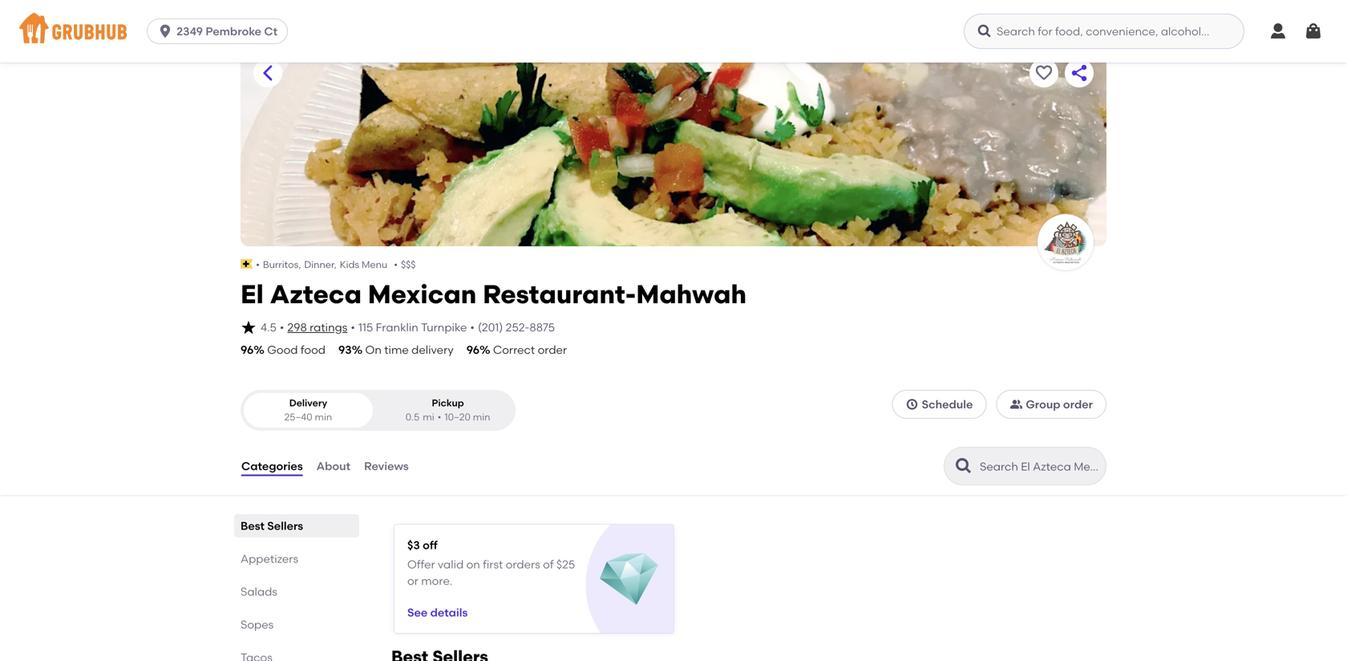Task type: vqa. For each thing, say whether or not it's contained in the screenshot.
Appetizers
yes



Task type: locate. For each thing, give the bounding box(es) containing it.
people icon image
[[1010, 398, 1023, 411]]

min down delivery
[[315, 411, 332, 423]]

1 min from the left
[[315, 411, 332, 423]]

correct
[[493, 343, 535, 357]]

order right group
[[1064, 398, 1094, 411]]

ct
[[264, 24, 278, 38]]

• inside pickup 0.5 mi • 10–20 min
[[438, 411, 442, 423]]

10–20
[[445, 411, 471, 423]]

sopes
[[241, 618, 274, 631]]

• left '115'
[[351, 320, 355, 334]]

96
[[241, 343, 254, 357], [467, 343, 480, 357]]

order inside 'button'
[[1064, 398, 1094, 411]]

$$$
[[401, 259, 416, 270]]

0 horizontal spatial min
[[315, 411, 332, 423]]

group order
[[1027, 398, 1094, 411]]

categories
[[242, 459, 303, 473]]

on time delivery
[[366, 343, 454, 357]]

0 horizontal spatial 96
[[241, 343, 254, 357]]

save this restaurant image
[[1035, 63, 1054, 83]]

min inside delivery 25–40 min
[[315, 411, 332, 423]]

order down "8875"
[[538, 343, 567, 357]]

best
[[241, 519, 265, 533]]

kids
[[340, 259, 360, 270]]

good
[[267, 343, 298, 357]]

order
[[538, 343, 567, 357], [1064, 398, 1094, 411]]

pembroke
[[206, 24, 262, 38]]

valid
[[438, 558, 464, 571]]

details
[[431, 606, 468, 619]]

food
[[301, 343, 326, 357]]

2 96 from the left
[[467, 343, 480, 357]]

see
[[408, 606, 428, 619]]

1 horizontal spatial 96
[[467, 343, 480, 357]]

min
[[315, 411, 332, 423], [473, 411, 491, 423]]

0 vertical spatial svg image
[[1305, 22, 1324, 41]]

1 96 from the left
[[241, 343, 254, 357]]

appetizers
[[241, 552, 299, 566]]

1 horizontal spatial svg image
[[1305, 22, 1324, 41]]

0 horizontal spatial svg image
[[241, 319, 257, 335]]

of
[[543, 558, 554, 571]]

min inside pickup 0.5 mi • 10–20 min
[[473, 411, 491, 423]]

about button
[[316, 437, 351, 495]]

1 horizontal spatial min
[[473, 411, 491, 423]]

time
[[385, 343, 409, 357]]

salads
[[241, 585, 278, 599]]

burritos,
[[263, 259, 301, 270]]

see details
[[408, 606, 468, 619]]

delivery
[[412, 343, 454, 357]]

option group containing delivery 25–40 min
[[241, 390, 516, 431]]

96 for correct order
[[467, 343, 480, 357]]

svg image
[[1269, 22, 1289, 41], [157, 23, 173, 39], [977, 23, 993, 39], [906, 398, 919, 411]]

group order button
[[997, 390, 1107, 419]]

orders
[[506, 558, 541, 571]]

more.
[[421, 574, 453, 588]]

96 down the (201)
[[467, 343, 480, 357]]

on
[[467, 558, 480, 571]]

sellers
[[267, 519, 303, 533]]

main navigation navigation
[[0, 0, 1348, 63]]

1 vertical spatial order
[[1064, 398, 1094, 411]]

• right subscription pass icon
[[256, 259, 260, 270]]

search icon image
[[955, 457, 974, 476]]

reviews
[[364, 459, 409, 473]]

96 left good
[[241, 343, 254, 357]]

2 min from the left
[[473, 411, 491, 423]]

• right mi
[[438, 411, 442, 423]]

categories button
[[241, 437, 304, 495]]

svg image
[[1305, 22, 1324, 41], [241, 319, 257, 335]]

0 vertical spatial order
[[538, 343, 567, 357]]

min right 10–20
[[473, 411, 491, 423]]

good food
[[267, 343, 326, 357]]

option group
[[241, 390, 516, 431]]

menu
[[362, 259, 388, 270]]

svg image inside schedule button
[[906, 398, 919, 411]]

offer
[[408, 558, 435, 571]]

1 horizontal spatial order
[[1064, 398, 1094, 411]]

mahwah
[[637, 279, 747, 310]]

azteca
[[270, 279, 362, 310]]

pickup 0.5 mi • 10–20 min
[[406, 397, 491, 423]]

schedule button
[[893, 390, 987, 419]]

correct order
[[493, 343, 567, 357]]

•
[[256, 259, 260, 270], [394, 259, 398, 270], [280, 320, 284, 334], [351, 320, 355, 334], [471, 320, 475, 334], [438, 411, 442, 423]]

115
[[359, 320, 373, 334]]

$25
[[557, 558, 576, 571]]

0 horizontal spatial order
[[538, 343, 567, 357]]

2349 pembroke ct
[[177, 24, 278, 38]]

• right 4.5
[[280, 320, 284, 334]]

mi
[[423, 411, 435, 423]]

4.5
[[261, 320, 277, 334]]

298
[[288, 320, 307, 334]]

save this restaurant button
[[1030, 59, 1059, 87]]



Task type: describe. For each thing, give the bounding box(es) containing it.
pickup
[[432, 397, 464, 409]]

caret left icon image
[[258, 63, 278, 83]]

el azteca mexican restaurant-mahwah
[[241, 279, 747, 310]]

$3
[[408, 538, 420, 552]]

• 115 franklin turnpike • (201) 252-8875
[[351, 320, 555, 334]]

25–40
[[285, 411, 313, 423]]

$3 off offer valid on first orders of $25 or more.
[[408, 538, 576, 588]]

2349 pembroke ct button
[[147, 18, 295, 44]]

see details button
[[408, 598, 468, 627]]

delivery 25–40 min
[[285, 397, 332, 423]]

on
[[366, 343, 382, 357]]

promo image
[[600, 550, 659, 609]]

first
[[483, 558, 503, 571]]

about
[[317, 459, 351, 473]]

ratings
[[310, 320, 348, 334]]

mexican
[[368, 279, 477, 310]]

turnpike
[[421, 320, 467, 334]]

off
[[423, 538, 438, 552]]

or
[[408, 574, 419, 588]]

restaurant-
[[483, 279, 637, 310]]

4.5 • 298 ratings
[[261, 320, 348, 334]]

delivery
[[289, 397, 327, 409]]

share icon image
[[1070, 63, 1090, 83]]

subscription pass image
[[241, 259, 253, 269]]

8875
[[530, 320, 555, 334]]

0.5
[[406, 411, 420, 423]]

franklin
[[376, 320, 419, 334]]

Search for food, convenience, alcohol... search field
[[964, 14, 1245, 49]]

best sellers
[[241, 519, 303, 533]]

order for correct order
[[538, 343, 567, 357]]

1 vertical spatial svg image
[[241, 319, 257, 335]]

2349
[[177, 24, 203, 38]]

el
[[241, 279, 264, 310]]

order for group order
[[1064, 398, 1094, 411]]

• left the (201)
[[471, 320, 475, 334]]

group
[[1027, 398, 1061, 411]]

reviews button
[[364, 437, 410, 495]]

(201)
[[478, 320, 503, 334]]

svg image inside main navigation navigation
[[1305, 22, 1324, 41]]

svg image inside 2349 pembroke ct button
[[157, 23, 173, 39]]

Search El Azteca Mexican Restaurant-Mahwah search field
[[979, 459, 1102, 474]]

• left "$$$"
[[394, 259, 398, 270]]

252-
[[506, 320, 530, 334]]

schedule
[[922, 398, 974, 411]]

93
[[339, 343, 352, 357]]

• burritos, dinner, kids menu • $$$
[[256, 259, 416, 270]]

96 for good food
[[241, 343, 254, 357]]

dinner,
[[304, 259, 337, 270]]



